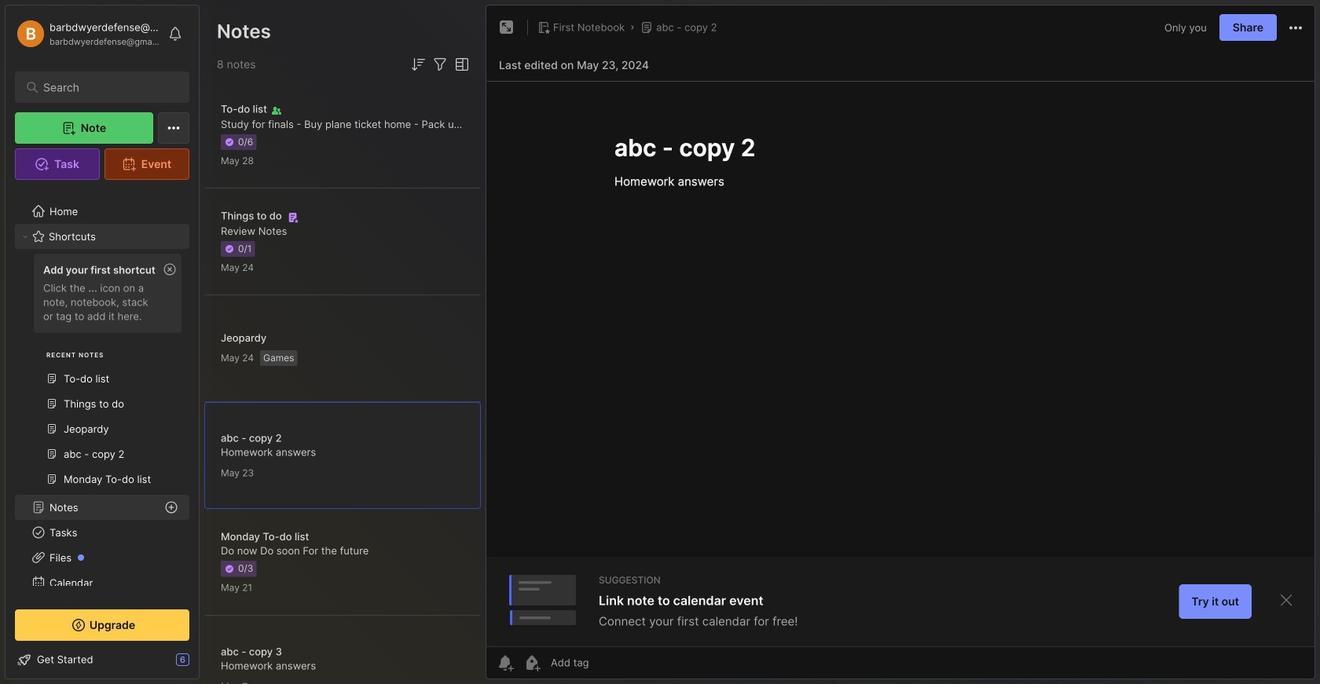 Task type: describe. For each thing, give the bounding box(es) containing it.
View options field
[[449, 55, 471, 74]]

Account field
[[15, 18, 160, 50]]

more actions image
[[1286, 19, 1305, 37]]

Sort options field
[[409, 55, 427, 74]]

expand note image
[[497, 18, 516, 37]]

Search text field
[[43, 80, 169, 95]]

Add filters field
[[431, 55, 449, 74]]



Task type: vqa. For each thing, say whether or not it's contained in the screenshot.
TREE inside main element
yes



Task type: locate. For each thing, give the bounding box(es) containing it.
click to collapse image
[[198, 655, 210, 674]]

Add tag field
[[549, 656, 667, 670]]

group
[[15, 249, 189, 501]]

add filters image
[[431, 55, 449, 74]]

Note Editor text field
[[486, 81, 1315, 557]]

group inside tree
[[15, 249, 189, 501]]

tree inside main element
[[6, 189, 199, 684]]

Help and Learning task checklist field
[[6, 648, 199, 673]]

None search field
[[43, 78, 169, 97]]

add a reminder image
[[496, 654, 515, 673]]

More actions field
[[1286, 18, 1305, 37]]

main element
[[0, 0, 204, 684]]

note window element
[[486, 5, 1315, 684]]

tree
[[6, 189, 199, 684]]

add tag image
[[523, 654, 541, 673]]

none search field inside main element
[[43, 78, 169, 97]]



